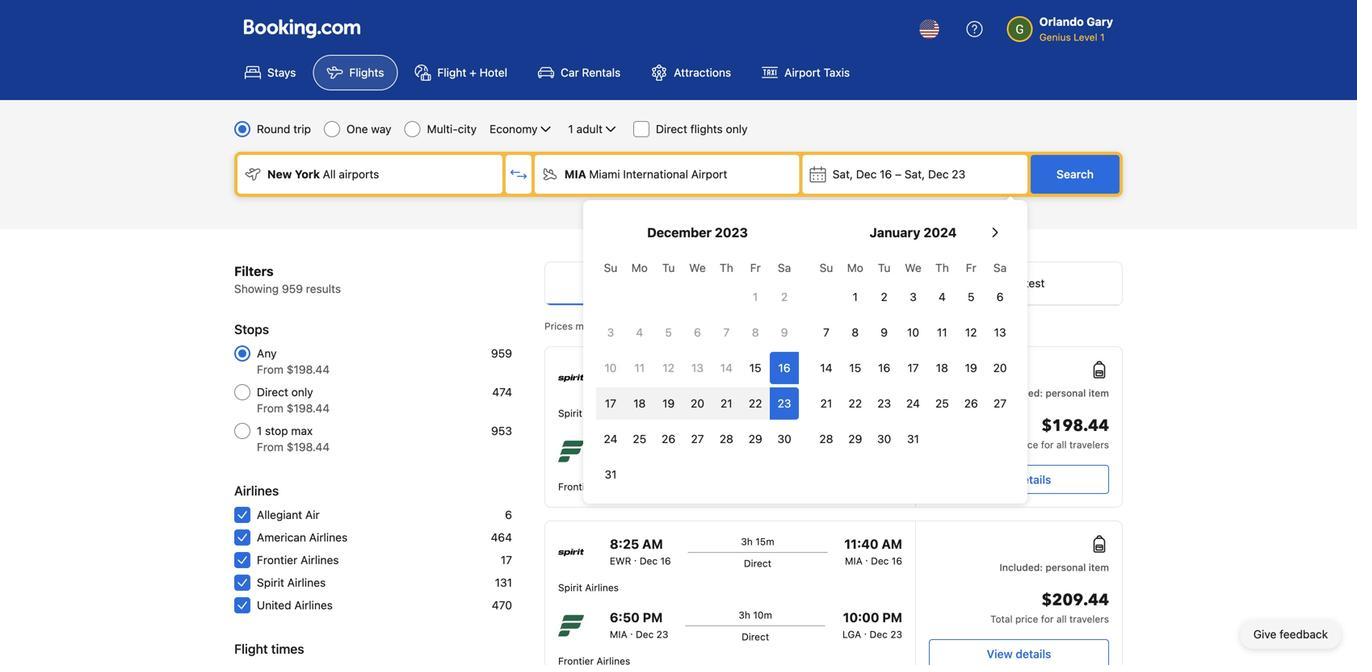 Task type: locate. For each thing, give the bounding box(es) containing it.
for inside the $198.44 total price for all travelers
[[1041, 439, 1054, 451]]

1 horizontal spatial 21
[[820, 397, 832, 410]]

29 December 2023 checkbox
[[741, 423, 770, 456]]

8 inside "option"
[[752, 326, 759, 339]]

pm right 29 january 2024 option
[[882, 436, 902, 451]]

. inside 11:40 am mia . dec 16
[[865, 553, 868, 564]]

1 2 from the left
[[781, 290, 788, 304]]

2 view details button from the top
[[929, 640, 1109, 666]]

total for $198.44
[[990, 439, 1013, 451]]

12 December 2023 checkbox
[[654, 352, 683, 385]]

17 cell
[[596, 385, 625, 420]]

from up stop
[[257, 402, 284, 415]]

2 item from the top
[[1089, 562, 1109, 574]]

20 January 2024 checkbox
[[986, 352, 1015, 385]]

personal
[[1046, 388, 1086, 399], [1046, 562, 1086, 574]]

spirit right 131
[[558, 582, 582, 594]]

direct for 6:49 pm
[[742, 384, 770, 395]]

20 December 2023 checkbox
[[683, 388, 712, 420]]

we down december 2023
[[689, 261, 706, 275]]

am inside 8:25 am ewr . dec 16
[[642, 537, 663, 552]]

2
[[781, 290, 788, 304], [881, 290, 888, 304]]

0 horizontal spatial 29
[[749, 433, 762, 446]]

2 15 from the left
[[849, 361, 861, 375]]

1 horizontal spatial tu
[[878, 261, 891, 275]]

for inside $209.44 total price for all travelers
[[1041, 614, 1054, 625]]

2024
[[924, 225, 957, 240]]

18 cell
[[625, 385, 654, 420]]

1 vertical spatial 5
[[665, 326, 672, 339]]

0 horizontal spatial 11
[[634, 361, 645, 375]]

23 inside checkbox
[[778, 397, 791, 410]]

car
[[561, 66, 579, 79]]

direct for 8:25 am
[[744, 558, 771, 570]]

hotel
[[480, 66, 507, 79]]

21 for "21 january 2024" checkbox
[[820, 397, 832, 410]]

0 horizontal spatial 4
[[636, 326, 643, 339]]

10m right the 28 december 2023 checkbox
[[753, 435, 772, 447]]

22 inside checkbox
[[849, 397, 862, 410]]

flight for flight times
[[234, 642, 268, 657]]

$198.44
[[287, 363, 330, 376], [287, 402, 330, 415], [1042, 415, 1109, 437], [287, 441, 330, 454]]

2 8 from the left
[[852, 326, 859, 339]]

20 for 20 january 2024 option
[[993, 361, 1007, 375]]

fastest button
[[930, 263, 1122, 305]]

12 right the 11 december 2023 checkbox
[[663, 361, 674, 375]]

0 horizontal spatial 6
[[505, 509, 512, 522]]

3 from from the top
[[257, 441, 284, 454]]

1 vertical spatial view
[[987, 648, 1013, 661]]

1 included: personal item from the top
[[1000, 388, 1109, 399]]

1 vertical spatial details
[[1016, 648, 1051, 661]]

15 inside 15 january 2024 checkbox
[[849, 361, 861, 375]]

0 horizontal spatial 959
[[282, 282, 303, 296]]

5 left '6 december 2023' 'checkbox'
[[665, 326, 672, 339]]

26 inside option
[[662, 433, 675, 446]]

1 vertical spatial 18
[[633, 397, 646, 410]]

attractions link
[[638, 55, 745, 90]]

tu up the 2 'checkbox' at right top
[[878, 261, 891, 275]]

1 horizontal spatial only
[[726, 122, 748, 136]]

17
[[907, 361, 919, 375], [605, 397, 616, 410], [501, 554, 512, 567]]

2023
[[715, 225, 748, 240]]

1 vertical spatial travelers
[[1069, 614, 1109, 625]]

2 for december 2023
[[781, 290, 788, 304]]

9 right 8 january 2024 'option' in the right of the page
[[881, 326, 888, 339]]

american airlines
[[257, 531, 348, 544]]

1 January 2024 checkbox
[[841, 281, 870, 313]]

2 28 from the left
[[819, 433, 833, 446]]

10:00 inside 10:00 pm lga . dec 23
[[843, 610, 879, 626]]

times
[[271, 642, 304, 657]]

1 horizontal spatial 959
[[491, 347, 512, 360]]

15 inside 15 checkbox
[[749, 361, 761, 375]]

frontier
[[558, 481, 594, 493], [257, 554, 297, 567]]

3h for 8:25 am
[[741, 536, 753, 548]]

13 January 2024 checkbox
[[986, 317, 1015, 349]]

1 vertical spatial price
[[1015, 614, 1038, 625]]

7 left 8 january 2024 'option' in the right of the page
[[823, 326, 829, 339]]

3h left the 14m
[[739, 362, 751, 373]]

0 horizontal spatial flight
[[234, 642, 268, 657]]

airlines down american airlines
[[301, 554, 339, 567]]

16 right the 14m
[[778, 361, 791, 375]]

1 horizontal spatial 13
[[994, 326, 1006, 339]]

we up the 3 option at the top right of page
[[905, 261, 922, 275]]

0 vertical spatial 12
[[965, 326, 977, 339]]

4 January 2024 checkbox
[[928, 281, 957, 313]]

1 8 from the left
[[752, 326, 759, 339]]

su up change
[[604, 261, 617, 275]]

1 vertical spatial 12
[[663, 361, 674, 375]]

1 price from the top
[[1015, 439, 1038, 451]]

5
[[968, 290, 975, 304], [665, 326, 672, 339]]

0 vertical spatial lga
[[610, 381, 629, 393]]

lga for 6:49 pm
[[610, 381, 629, 393]]

21
[[721, 397, 732, 410], [820, 397, 832, 410]]

2 7 from the left
[[823, 326, 829, 339]]

mia inside 11:40 am mia . dec 16
[[845, 556, 863, 567]]

1 am from the left
[[642, 537, 663, 552]]

16 left –
[[880, 168, 892, 181]]

1 10m from the top
[[753, 435, 772, 447]]

all inside $209.44 total price for all travelers
[[1056, 614, 1067, 625]]

sa up 6 january 2024 option
[[994, 261, 1007, 275]]

level
[[1074, 32, 1097, 43]]

15 January 2024 checkbox
[[841, 352, 870, 385]]

all inside the $198.44 total price for all travelers
[[1056, 439, 1067, 451]]

10 for 10 december 2023 checkbox
[[605, 361, 617, 375]]

view details down $209.44 total price for all travelers
[[987, 648, 1051, 661]]

personal for $209.44
[[1046, 562, 1086, 574]]

16 January 2024 checkbox
[[870, 352, 899, 385]]

16 inside 11:40 am mia . dec 16
[[892, 556, 902, 567]]

31 inside option
[[605, 468, 617, 481]]

19 inside option
[[965, 361, 977, 375]]

1 horizontal spatial frontier airlines
[[558, 481, 630, 493]]

22 January 2024 checkbox
[[841, 388, 870, 420]]

0 horizontal spatial su
[[604, 261, 617, 275]]

pm for 10:03 pm
[[882, 362, 902, 378]]

tu for january 2024
[[878, 261, 891, 275]]

0 horizontal spatial 17
[[501, 554, 512, 567]]

lga
[[610, 381, 629, 393], [842, 629, 861, 641]]

14 left 15 january 2024 checkbox
[[820, 361, 832, 375]]

2 14 from the left
[[820, 361, 832, 375]]

18
[[936, 361, 948, 375], [633, 397, 646, 410]]

1 vertical spatial 6
[[694, 326, 701, 339]]

0 horizontal spatial 13
[[691, 361, 704, 375]]

2 personal from the top
[[1046, 562, 1086, 574]]

fr for 2024
[[966, 261, 976, 275]]

1 left adult
[[568, 122, 573, 136]]

0 vertical spatial airport
[[784, 66, 821, 79]]

29 right 28 checkbox
[[848, 433, 862, 446]]

13 December 2023 checkbox
[[683, 352, 712, 385]]

0 horizontal spatial 5
[[665, 326, 672, 339]]

0 horizontal spatial 8
[[752, 326, 759, 339]]

2 sat, from the left
[[905, 168, 925, 181]]

3h for 6:50 pm
[[739, 610, 750, 621]]

adult
[[576, 122, 603, 136]]

1 3h 10m from the top
[[739, 435, 772, 447]]

6 January 2024 checkbox
[[986, 281, 1015, 313]]

12 January 2024 checkbox
[[957, 317, 986, 349]]

1 29 from the left
[[749, 433, 762, 446]]

28
[[720, 433, 733, 446], [819, 433, 833, 446]]

0 vertical spatial 19
[[965, 361, 977, 375]]

2 vertical spatial 17
[[501, 554, 512, 567]]

1 horizontal spatial 6
[[694, 326, 701, 339]]

spirit airlines down ewr
[[558, 582, 619, 594]]

from inside any from $198.44
[[257, 363, 284, 376]]

0 horizontal spatial 3
[[607, 326, 614, 339]]

10:00
[[843, 436, 879, 451], [843, 610, 879, 626]]

12 inside 12 "checkbox"
[[663, 361, 674, 375]]

26 January 2024 checkbox
[[957, 388, 986, 420]]

0 vertical spatial 31
[[907, 433, 919, 446]]

4
[[939, 290, 946, 304], [636, 326, 643, 339]]

17 for 17 option
[[907, 361, 919, 375]]

1 sa from the left
[[778, 261, 791, 275]]

16
[[880, 168, 892, 181], [778, 361, 791, 375], [878, 361, 890, 375], [658, 381, 668, 393], [660, 556, 671, 567], [892, 556, 902, 567]]

11 for 11 january 2024 option on the right of page
[[937, 326, 947, 339]]

1 vertical spatial 19
[[662, 397, 675, 410]]

21 December 2023 checkbox
[[712, 388, 741, 420]]

$198.44 total price for all travelers
[[990, 415, 1109, 451]]

11 right 10 option
[[937, 326, 947, 339]]

sat, right –
[[905, 168, 925, 181]]

1 from from the top
[[257, 363, 284, 376]]

. down 11:40
[[865, 553, 868, 564]]

25 inside checkbox
[[633, 433, 646, 446]]

1 included: from the top
[[1000, 388, 1043, 399]]

0 vertical spatial 959
[[282, 282, 303, 296]]

16 inside 6:49 pm lga . dec 16
[[658, 381, 668, 393]]

2 details from the top
[[1016, 648, 1051, 661]]

. inside 6:50 pm mia . dec 23
[[630, 626, 633, 637]]

1 vertical spatial 27
[[691, 433, 704, 446]]

total inside the $198.44 total price for all travelers
[[990, 439, 1013, 451]]

mia down 11:40
[[845, 556, 863, 567]]

1 we from the left
[[689, 261, 706, 275]]

0 vertical spatial personal
[[1046, 388, 1086, 399]]

details
[[1016, 473, 1051, 487], [1016, 648, 1051, 661]]

10:00 down 11:40 am mia . dec 16
[[843, 610, 879, 626]]

all
[[1056, 439, 1067, 451], [1056, 614, 1067, 625]]

29 for 29 option
[[749, 433, 762, 446]]

dec inside 6:50 pm mia . dec 23
[[636, 629, 654, 641]]

1 vertical spatial flight
[[234, 642, 268, 657]]

31 December 2023 checkbox
[[596, 459, 625, 491]]

spirit for $209.44
[[558, 582, 582, 594]]

mo
[[631, 261, 648, 275], [847, 261, 863, 275]]

grid
[[596, 252, 799, 491], [812, 252, 1015, 456]]

12 inside 12 checkbox
[[965, 326, 977, 339]]

total inside $209.44 total price for all travelers
[[990, 614, 1013, 625]]

6 right the 5 checkbox
[[997, 290, 1004, 304]]

3 right the 2 'checkbox' at right top
[[910, 290, 917, 304]]

view details down the $198.44 total price for all travelers
[[987, 473, 1051, 487]]

1 all from the top
[[1056, 439, 1067, 451]]

0 horizontal spatial 12
[[663, 361, 674, 375]]

959 up "474" in the left of the page
[[491, 347, 512, 360]]

30 inside checkbox
[[777, 433, 791, 446]]

0 horizontal spatial 19
[[662, 397, 675, 410]]

25 January 2024 checkbox
[[928, 388, 957, 420]]

. for 10:00
[[864, 626, 867, 637]]

31 inside 'option'
[[907, 433, 919, 446]]

23 inside option
[[877, 397, 891, 410]]

included: personal item up the $198.44 total price for all travelers
[[1000, 388, 1109, 399]]

from down any
[[257, 363, 284, 376]]

0 vertical spatial 6:50
[[610, 436, 640, 451]]

10m
[[753, 435, 772, 447], [753, 610, 772, 621]]

2 horizontal spatial 17
[[907, 361, 919, 375]]

31 right 30 option
[[907, 433, 919, 446]]

27
[[994, 397, 1007, 410], [691, 433, 704, 446]]

mia
[[565, 168, 586, 181], [845, 556, 863, 567], [610, 629, 627, 641]]

1 travelers from the top
[[1069, 439, 1109, 451]]

1 21 from the left
[[721, 397, 732, 410]]

from down stop
[[257, 441, 284, 454]]

10m down the 15m at the right of page
[[753, 610, 772, 621]]

30 for 30 option
[[877, 433, 891, 446]]

20 right "19" 'checkbox'
[[691, 397, 704, 410]]

for for $209.44
[[1041, 614, 1054, 625]]

24 inside checkbox
[[604, 433, 617, 446]]

14 right 13 checkbox at the right
[[720, 361, 733, 375]]

booking.com logo image
[[244, 19, 360, 38], [244, 19, 360, 38]]

0 vertical spatial 10:00
[[843, 436, 879, 451]]

mia for 11:40 am
[[845, 556, 863, 567]]

31
[[907, 433, 919, 446], [605, 468, 617, 481]]

1 9 from the left
[[781, 326, 788, 339]]

26 inside option
[[964, 397, 978, 410]]

2 price from the top
[[1015, 614, 1038, 625]]

new
[[267, 168, 292, 181]]

9 for 9 january 2024 checkbox
[[881, 326, 888, 339]]

1 22 from the left
[[749, 397, 762, 410]]

sat, left –
[[833, 168, 853, 181]]

1 adult button
[[567, 120, 620, 139]]

27 inside option
[[691, 433, 704, 446]]

29
[[749, 433, 762, 446], [848, 433, 862, 446]]

11
[[937, 326, 947, 339], [634, 361, 645, 375]]

0 horizontal spatial sat,
[[833, 168, 853, 181]]

2 mo from the left
[[847, 261, 863, 275]]

filters showing 959 results
[[234, 264, 341, 296]]

2 su from the left
[[820, 261, 833, 275]]

1 horizontal spatial 3
[[910, 290, 917, 304]]

1 horizontal spatial 17
[[605, 397, 616, 410]]

0 vertical spatial item
[[1089, 388, 1109, 399]]

flights
[[690, 122, 723, 136]]

20 right 19 option
[[993, 361, 1007, 375]]

genius
[[1039, 32, 1071, 43]]

7 inside checkbox
[[723, 326, 730, 339]]

16 December 2023 checkbox
[[770, 352, 799, 385]]

. inside 10:00 pm lga . dec 23
[[864, 626, 867, 637]]

26 December 2023 checkbox
[[654, 423, 683, 456]]

1 horizontal spatial 12
[[965, 326, 977, 339]]

8 for 8 december 2023 "option"
[[752, 326, 759, 339]]

23 December 2023 checkbox
[[770, 388, 799, 420]]

2 from from the top
[[257, 402, 284, 415]]

19 January 2024 checkbox
[[957, 352, 986, 385]]

1 vertical spatial 10
[[605, 361, 617, 375]]

1 su from the left
[[604, 261, 617, 275]]

1 horizontal spatial 26
[[964, 397, 978, 410]]

su
[[604, 261, 617, 275], [820, 261, 833, 275]]

2 tu from the left
[[878, 261, 891, 275]]

th for 2024
[[935, 261, 949, 275]]

24 for 24 checkbox
[[604, 433, 617, 446]]

pm for 6:50 pm
[[643, 436, 663, 451]]

lga inside 6:49 pm lga . dec 16
[[610, 381, 629, 393]]

included: up $209.44 total price for all travelers
[[1000, 562, 1043, 574]]

2 total from the top
[[990, 614, 1013, 625]]

24 inside checkbox
[[906, 397, 920, 410]]

1 vertical spatial item
[[1089, 562, 1109, 574]]

6:49
[[610, 362, 640, 378]]

17 inside checkbox
[[605, 397, 616, 410]]

2 fr from the left
[[966, 261, 976, 275]]

2 th from the left
[[935, 261, 949, 275]]

1 for from the top
[[1041, 439, 1054, 451]]

. down ewr
[[630, 626, 633, 637]]

1 view from the top
[[987, 473, 1013, 487]]

view details button for $198.44
[[929, 465, 1109, 494]]

dec inside 10:00 pm lga . dec 23
[[870, 629, 888, 641]]

1 item from the top
[[1089, 388, 1109, 399]]

21 left 22 january 2024 checkbox at the right of the page
[[820, 397, 832, 410]]

2 for from the top
[[1041, 614, 1054, 625]]

1 horizontal spatial th
[[935, 261, 949, 275]]

8:25 am ewr . dec 16
[[610, 537, 671, 567]]

18 down 6:49 pm lga . dec 16 at the bottom left of the page
[[633, 397, 646, 410]]

1 vertical spatial 25
[[633, 433, 646, 446]]

14 January 2024 checkbox
[[812, 352, 841, 385]]

2 am from the left
[[882, 537, 902, 552]]

1 horizontal spatial 2
[[881, 290, 888, 304]]

spirit airlines for $198.44
[[558, 408, 619, 419]]

22 December 2023 checkbox
[[741, 388, 770, 420]]

11 December 2023 checkbox
[[625, 352, 654, 385]]

1 vertical spatial lga
[[842, 629, 861, 641]]

lga inside 10:00 pm lga . dec 23
[[842, 629, 861, 641]]

0 horizontal spatial fr
[[750, 261, 761, 275]]

flight left +
[[437, 66, 466, 79]]

0 vertical spatial 6
[[997, 290, 1004, 304]]

9 right 8 december 2023 "option"
[[781, 326, 788, 339]]

30 inside option
[[877, 433, 891, 446]]

21 inside checkbox
[[820, 397, 832, 410]]

6:50 inside 6:50 pm mia . dec 23
[[610, 610, 640, 626]]

1 horizontal spatial frontier
[[558, 481, 594, 493]]

1 horizontal spatial am
[[882, 537, 902, 552]]

1 horizontal spatial 8
[[852, 326, 859, 339]]

airport down flights
[[691, 168, 727, 181]]

2 29 from the left
[[848, 433, 862, 446]]

1 vertical spatial 31
[[605, 468, 617, 481]]

filters
[[234, 264, 274, 279]]

2 2 from the left
[[881, 290, 888, 304]]

2 6:50 from the top
[[610, 610, 640, 626]]

2 inside the 2 'checkbox'
[[881, 290, 888, 304]]

4 for the 4 option
[[636, 326, 643, 339]]

details down $209.44 total price for all travelers
[[1016, 648, 1051, 661]]

1 vertical spatial 10m
[[753, 610, 772, 621]]

2 view details from the top
[[987, 648, 1051, 661]]

1 total from the top
[[990, 439, 1013, 451]]

31 for the "31" 'option'
[[907, 433, 919, 446]]

0 horizontal spatial th
[[720, 261, 733, 275]]

29 right the 28 december 2023 checkbox
[[749, 433, 762, 446]]

airport
[[784, 66, 821, 79], [691, 168, 727, 181]]

5 for the 5 checkbox
[[968, 290, 975, 304]]

20 inside cell
[[691, 397, 704, 410]]

pm right 6:49
[[643, 362, 663, 378]]

13 for 13 checkbox at the right
[[691, 361, 704, 375]]

4 December 2023 checkbox
[[625, 317, 654, 349]]

0 horizontal spatial sa
[[778, 261, 791, 275]]

stays
[[267, 66, 296, 79]]

13 inside option
[[994, 326, 1006, 339]]

8 right the 7 checkbox
[[752, 326, 759, 339]]

spirit for $198.44
[[558, 408, 582, 419]]

additional
[[686, 321, 730, 332]]

3 left if
[[607, 326, 614, 339]]

11 inside option
[[937, 326, 947, 339]]

9 for 9 december 2023 checkbox
[[781, 326, 788, 339]]

21 left the 22 december 2023 'option'
[[721, 397, 732, 410]]

item for $198.44
[[1089, 388, 1109, 399]]

21 cell
[[712, 385, 741, 420]]

dec inside 8:25 am ewr . dec 16
[[640, 556, 658, 567]]

pm inside 6:50 pm mia . dec 23
[[643, 610, 663, 626]]

2 grid from the left
[[812, 252, 1015, 456]]

1 vertical spatial view details
[[987, 648, 1051, 661]]

1 horizontal spatial 30
[[877, 433, 891, 446]]

9
[[781, 326, 788, 339], [881, 326, 888, 339]]

1 7 from the left
[[723, 326, 730, 339]]

december
[[647, 225, 712, 240]]

pm inside 10:00 pm lga . dec 23
[[882, 610, 902, 626]]

2 inside '2 december 2023' checkbox
[[781, 290, 788, 304]]

26 for 26 option
[[662, 433, 675, 446]]

0 horizontal spatial am
[[642, 537, 663, 552]]

1 14 from the left
[[720, 361, 733, 375]]

25 for the 25 december 2023 checkbox
[[633, 433, 646, 446]]

5 January 2024 checkbox
[[957, 281, 986, 313]]

6 inside 'checkbox'
[[694, 326, 701, 339]]

spirit airlines up 24 checkbox
[[558, 408, 619, 419]]

may
[[575, 321, 594, 332]]

5 right "4 january 2024" option
[[968, 290, 975, 304]]

dec inside 6:49 pm lga . dec 16
[[637, 381, 655, 393]]

959
[[282, 282, 303, 296], [491, 347, 512, 360]]

3h 10m
[[739, 435, 772, 447], [739, 610, 772, 621]]

0 vertical spatial 10m
[[753, 435, 772, 447]]

travelers inside $209.44 total price for all travelers
[[1069, 614, 1109, 625]]

1 th from the left
[[720, 261, 733, 275]]

pm for 6:50 pm mia . dec 23
[[643, 610, 663, 626]]

1 view details button from the top
[[929, 465, 1109, 494]]

15 right the 14 option
[[849, 361, 861, 375]]

16 inside 16 "option"
[[778, 361, 791, 375]]

1 vertical spatial 26
[[662, 433, 675, 446]]

25 inside 'checkbox'
[[935, 397, 949, 410]]

0 horizontal spatial 14
[[720, 361, 733, 375]]

car rentals
[[561, 66, 621, 79]]

included: for $198.44
[[1000, 388, 1043, 399]]

included:
[[1000, 388, 1043, 399], [1000, 562, 1043, 574]]

travelers inside the $198.44 total price for all travelers
[[1069, 439, 1109, 451]]

0 vertical spatial from
[[257, 363, 284, 376]]

mia left the miami
[[565, 168, 586, 181]]

flights
[[349, 66, 384, 79]]

20 for 20 december 2023 option
[[691, 397, 704, 410]]

. for 8:25
[[634, 553, 637, 564]]

1 fr from the left
[[750, 261, 761, 275]]

10:00 pm lga . dec 23
[[842, 610, 902, 641]]

2 we from the left
[[905, 261, 922, 275]]

19 inside 'checkbox'
[[662, 397, 675, 410]]

1 vertical spatial 13
[[691, 361, 704, 375]]

1 vertical spatial 10:00
[[843, 610, 879, 626]]

0 horizontal spatial frontier airlines
[[257, 554, 339, 567]]

mia inside 6:50 pm mia . dec 23
[[610, 629, 627, 641]]

16 up 10:00 pm lga . dec 23
[[892, 556, 902, 567]]

3 for 3 option
[[607, 326, 614, 339]]

10 December 2023 checkbox
[[596, 352, 625, 385]]

su for december
[[604, 261, 617, 275]]

2 21 from the left
[[820, 397, 832, 410]]

30
[[777, 433, 791, 446], [877, 433, 891, 446]]

0 vertical spatial 27
[[994, 397, 1007, 410]]

17 inside option
[[907, 361, 919, 375]]

1 30 from the left
[[777, 433, 791, 446]]

10:03
[[843, 362, 879, 378]]

personal up the $198.44 total price for all travelers
[[1046, 388, 1086, 399]]

view for $209.44
[[987, 648, 1013, 661]]

18 December 2023 checkbox
[[625, 388, 654, 420]]

10 inside 10 option
[[907, 326, 919, 339]]

15 right 14 checkbox
[[749, 361, 761, 375]]

2 view from the top
[[987, 648, 1013, 661]]

22 inside 'option'
[[749, 397, 762, 410]]

28 December 2023 checkbox
[[712, 423, 741, 456]]

1 10:00 from the top
[[843, 436, 879, 451]]

25 for 25 'checkbox'
[[935, 397, 949, 410]]

31 for 31 december 2023 option
[[605, 468, 617, 481]]

. inside 6:49 pm lga . dec 16
[[631, 378, 634, 389]]

$198.44 up direct only from $198.44 on the left of page
[[287, 363, 330, 376]]

0 horizontal spatial 15
[[749, 361, 761, 375]]

frontier left 31 december 2023 option
[[558, 481, 594, 493]]

959 inside the filters showing 959 results
[[282, 282, 303, 296]]

$198.44 inside direct only from $198.44
[[287, 402, 330, 415]]

airport left the taxis
[[784, 66, 821, 79]]

19 right 18 checkbox
[[662, 397, 675, 410]]

view details for $209.44
[[987, 648, 1051, 661]]

$198.44 right 27 checkbox
[[1042, 415, 1109, 437]]

0 horizontal spatial 18
[[633, 397, 646, 410]]

$198.44 down max on the bottom
[[287, 441, 330, 454]]

18 inside option
[[936, 361, 948, 375]]

2 9 from the left
[[881, 326, 888, 339]]

1 horizontal spatial 28
[[819, 433, 833, 446]]

2 included: from the top
[[1000, 562, 1043, 574]]

sa for 2024
[[994, 261, 1007, 275]]

14 for 14 checkbox
[[720, 361, 733, 375]]

0 vertical spatial 18
[[936, 361, 948, 375]]

9 January 2024 checkbox
[[870, 317, 899, 349]]

pm inside 6:49 pm lga . dec 16
[[643, 362, 663, 378]]

1 view details from the top
[[987, 473, 1051, 487]]

price inside $209.44 total price for all travelers
[[1015, 614, 1038, 625]]

1 tu from the left
[[662, 261, 675, 275]]

17 up 131
[[501, 554, 512, 567]]

22 for the 22 december 2023 'option'
[[749, 397, 762, 410]]

1 horizontal spatial 22
[[849, 397, 862, 410]]

pm for 10:00 pm
[[882, 436, 902, 451]]

pm for 10:00 pm lga . dec 23
[[882, 610, 902, 626]]

am inside 11:40 am mia . dec 16
[[882, 537, 902, 552]]

$198.44 up max on the bottom
[[287, 402, 330, 415]]

27 inside checkbox
[[994, 397, 1007, 410]]

. inside 8:25 am ewr . dec 16
[[634, 553, 637, 564]]

8 for 8 january 2024 'option' in the right of the page
[[852, 326, 859, 339]]

item up the $198.44 total price for all travelers
[[1089, 388, 1109, 399]]

mo down december on the top of the page
[[631, 261, 648, 275]]

0 vertical spatial 3
[[910, 290, 917, 304]]

all for $209.44
[[1056, 614, 1067, 625]]

0 vertical spatial for
[[1041, 439, 1054, 451]]

0 vertical spatial 5
[[968, 290, 975, 304]]

16 right ewr
[[660, 556, 671, 567]]

new york all airports
[[267, 168, 379, 181]]

30 for 30 december 2023 checkbox
[[777, 433, 791, 446]]

13 inside checkbox
[[691, 361, 704, 375]]

from inside direct only from $198.44
[[257, 402, 284, 415]]

1 adult
[[568, 122, 603, 136]]

23 inside 6:50 pm mia . dec 23
[[656, 629, 668, 641]]

7 December 2023 checkbox
[[712, 317, 741, 349]]

from inside the 1 stop max from $198.44
[[257, 441, 284, 454]]

2 horizontal spatial 6
[[997, 290, 1004, 304]]

details down the $198.44 total price for all travelers
[[1016, 473, 1051, 487]]

6 inside option
[[997, 290, 1004, 304]]

1 personal from the top
[[1046, 388, 1086, 399]]

0 vertical spatial 26
[[964, 397, 978, 410]]

1 28 from the left
[[720, 433, 733, 446]]

10 inside 10 december 2023 checkbox
[[605, 361, 617, 375]]

27 January 2024 checkbox
[[986, 388, 1015, 420]]

travelers for $209.44
[[1069, 614, 1109, 625]]

10 January 2024 checkbox
[[899, 317, 928, 349]]

18 inside checkbox
[[633, 397, 646, 410]]

1 vertical spatial 6:50
[[610, 610, 640, 626]]

14 inside option
[[820, 361, 832, 375]]

16 right 15 january 2024 checkbox
[[878, 361, 890, 375]]

view details button down $209.44 total price for all travelers
[[929, 640, 1109, 666]]

24 right 23 option at the bottom right
[[906, 397, 920, 410]]

14
[[720, 361, 733, 375], [820, 361, 832, 375]]

24 left the 25 december 2023 checkbox
[[604, 433, 617, 446]]

11 inside checkbox
[[634, 361, 645, 375]]

7 January 2024 checkbox
[[812, 317, 841, 349]]

1 15 from the left
[[749, 361, 761, 375]]

3h 15m
[[741, 536, 774, 548]]

15m
[[755, 536, 774, 548]]

price inside the $198.44 total price for all travelers
[[1015, 439, 1038, 451]]

from
[[257, 363, 284, 376], [257, 402, 284, 415], [257, 441, 284, 454]]

2 30 from the left
[[877, 433, 891, 446]]

6 right are
[[694, 326, 701, 339]]

mia for 6:50 pm
[[610, 629, 627, 641]]

0 horizontal spatial tu
[[662, 261, 675, 275]]

view details for $198.44
[[987, 473, 1051, 487]]

direct for 6:50 pm
[[742, 632, 769, 643]]

19 for "19" 'checkbox'
[[662, 397, 675, 410]]

23
[[952, 168, 965, 181], [778, 397, 791, 410], [877, 397, 891, 410], [656, 629, 668, 641], [890, 629, 902, 641]]

14 inside checkbox
[[720, 361, 733, 375]]

only
[[726, 122, 748, 136], [291, 386, 313, 399]]

21 inside option
[[721, 397, 732, 410]]

2 travelers from the top
[[1069, 614, 1109, 625]]

26 right 25 'checkbox'
[[964, 397, 978, 410]]

2 all from the top
[[1056, 614, 1067, 625]]

spirit airlines up united airlines
[[257, 576, 326, 590]]

3h left the 15m at the right of page
[[741, 536, 753, 548]]

showing
[[234, 282, 279, 296]]

17 for 17 december 2023 checkbox
[[605, 397, 616, 410]]

economy
[[490, 122, 538, 136]]

12 right 11 january 2024 option on the right of page
[[965, 326, 977, 339]]

1 vertical spatial 959
[[491, 347, 512, 360]]

23 inside 10:00 pm lga . dec 23
[[890, 629, 902, 641]]

only right flights
[[726, 122, 748, 136]]

personal up $209.44 at right bottom
[[1046, 562, 1086, 574]]

th up "4 january 2024" option
[[935, 261, 949, 275]]

8 inside 'option'
[[852, 326, 859, 339]]

am right 8:25
[[642, 537, 663, 552]]

grid for december
[[596, 252, 799, 491]]

1 horizontal spatial 14
[[820, 361, 832, 375]]

0 vertical spatial 11
[[937, 326, 947, 339]]

1 details from the top
[[1016, 473, 1051, 487]]

1 horizontal spatial mia
[[610, 629, 627, 641]]

25
[[935, 397, 949, 410], [633, 433, 646, 446]]

sa
[[778, 261, 791, 275], [994, 261, 1007, 275]]

sat,
[[833, 168, 853, 181], [905, 168, 925, 181]]

6:50 down ewr
[[610, 610, 640, 626]]

18 right 17 option
[[936, 361, 948, 375]]

1 grid from the left
[[596, 252, 799, 491]]

0 horizontal spatial we
[[689, 261, 706, 275]]

0 vertical spatial travelers
[[1069, 439, 1109, 451]]

1 6:50 from the top
[[610, 436, 640, 451]]

0 horizontal spatial 2
[[781, 290, 788, 304]]

. down 6:49
[[631, 378, 634, 389]]

1 mo from the left
[[631, 261, 648, 275]]

give feedback button
[[1241, 620, 1341, 649]]

frontier airlines down american airlines
[[257, 554, 339, 567]]

17 January 2024 checkbox
[[899, 352, 928, 385]]

1 left stop
[[257, 425, 262, 438]]

all
[[323, 168, 336, 181]]

fr
[[750, 261, 761, 275], [966, 261, 976, 275]]

12 for 12 "checkbox"
[[663, 361, 674, 375]]

1 vertical spatial only
[[291, 386, 313, 399]]

2 10:00 from the top
[[843, 610, 879, 626]]

1 horizontal spatial 27
[[994, 397, 1007, 410]]

8 December 2023 checkbox
[[741, 317, 770, 349]]

1 horizontal spatial 24
[[906, 397, 920, 410]]

2 sa from the left
[[994, 261, 1007, 275]]

2 22 from the left
[[849, 397, 862, 410]]

dec inside 11:40 am mia . dec 16
[[871, 556, 889, 567]]

22 right "21 december 2023" option
[[749, 397, 762, 410]]

view
[[987, 473, 1013, 487], [987, 648, 1013, 661]]

2 included: personal item from the top
[[1000, 562, 1109, 574]]

–
[[895, 168, 902, 181]]

7 inside 'checkbox'
[[823, 326, 829, 339]]

21 January 2024 checkbox
[[812, 388, 841, 420]]



Task type: describe. For each thing, give the bounding box(es) containing it.
airlines down air
[[309, 531, 348, 544]]

multi-
[[427, 122, 458, 136]]

. for 6:50
[[630, 626, 633, 637]]

one way
[[347, 122, 391, 136]]

view details button for $209.44
[[929, 640, 1109, 666]]

30 January 2024 checkbox
[[870, 423, 899, 456]]

spirit up united
[[257, 576, 284, 590]]

american
[[257, 531, 306, 544]]

stop
[[265, 425, 288, 438]]

6 December 2023 checkbox
[[683, 317, 712, 349]]

included: personal item for $198.44
[[1000, 388, 1109, 399]]

10:00 for 10:00 pm lga . dec 23
[[843, 610, 879, 626]]

0 vertical spatial frontier airlines
[[558, 481, 630, 493]]

orlando
[[1039, 15, 1084, 28]]

2 January 2024 checkbox
[[870, 281, 899, 313]]

20 cell
[[683, 385, 712, 420]]

price for $198.44
[[1015, 439, 1038, 451]]

$198.44 inside the 1 stop max from $198.44
[[287, 441, 330, 454]]

1 left '2 december 2023' checkbox
[[753, 290, 758, 304]]

are
[[669, 321, 683, 332]]

1 vertical spatial airport
[[691, 168, 727, 181]]

airlines up allegiant
[[234, 483, 279, 499]]

29 for 29 january 2024 option
[[848, 433, 862, 446]]

airlines down ewr
[[585, 582, 619, 594]]

10:03 pm
[[843, 362, 902, 378]]

5 December 2023 checkbox
[[654, 317, 683, 349]]

15 for 15 checkbox
[[749, 361, 761, 375]]

dec for 8:25 am
[[640, 556, 658, 567]]

$209.44
[[1042, 590, 1109, 612]]

flights link
[[313, 55, 398, 90]]

1 inside the 1 stop max from $198.44
[[257, 425, 262, 438]]

travelers for $198.44
[[1069, 439, 1109, 451]]

feedback
[[1280, 628, 1328, 641]]

there
[[642, 321, 666, 332]]

3 December 2023 checkbox
[[596, 317, 625, 349]]

23 January 2024 checkbox
[[870, 388, 899, 420]]

airlines up 24 checkbox
[[585, 408, 619, 419]]

january 2024
[[870, 225, 957, 240]]

27 December 2023 checkbox
[[683, 423, 712, 456]]

3h down the 22 december 2023 'option'
[[739, 435, 750, 447]]

we for december
[[689, 261, 706, 275]]

28 January 2024 checkbox
[[812, 423, 841, 456]]

3h for 6:49 pm
[[739, 362, 751, 373]]

14 December 2023 checkbox
[[712, 352, 741, 385]]

27 for 27 checkbox
[[994, 397, 1007, 410]]

11:40
[[844, 537, 879, 552]]

22 for 22 january 2024 checkbox at the right of the page
[[849, 397, 862, 410]]

30 December 2023 checkbox
[[770, 423, 799, 456]]

details for $198.44
[[1016, 473, 1051, 487]]

3 for the 3 option at the top right of page
[[910, 290, 917, 304]]

15 December 2023 checkbox
[[741, 352, 770, 385]]

included: for $209.44
[[1000, 562, 1043, 574]]

10:00 pm
[[843, 436, 902, 451]]

17 December 2023 checkbox
[[596, 388, 625, 420]]

if
[[633, 321, 639, 332]]

orlando gary genius level 1
[[1039, 15, 1113, 43]]

mo for january
[[847, 261, 863, 275]]

for for $198.44
[[1041, 439, 1054, 451]]

13 for 13 january 2024 option
[[994, 326, 1006, 339]]

1 vertical spatial frontier
[[257, 554, 297, 567]]

6:49 pm lga . dec 16
[[610, 362, 668, 393]]

search button
[[1031, 155, 1120, 194]]

6:50 for 6:50 pm mia . dec 23
[[610, 610, 640, 626]]

2 for january 2024
[[881, 290, 888, 304]]

16 inside 8:25 am ewr . dec 16
[[660, 556, 671, 567]]

10:00 for 10:00 pm
[[843, 436, 879, 451]]

24 December 2023 checkbox
[[596, 423, 625, 456]]

view for $198.44
[[987, 473, 1013, 487]]

24 January 2024 checkbox
[[899, 388, 928, 420]]

fastest
[[1007, 277, 1045, 290]]

8 January 2024 checkbox
[[841, 317, 870, 349]]

23 inside popup button
[[952, 168, 965, 181]]

grid for january
[[812, 252, 1015, 456]]

mo for december
[[631, 261, 648, 275]]

give feedback
[[1253, 628, 1328, 641]]

round trip
[[257, 122, 311, 136]]

14 for the 14 option
[[820, 361, 832, 375]]

22 cell
[[741, 385, 770, 420]]

lga for 10:00 pm
[[842, 629, 861, 641]]

rentals
[[582, 66, 621, 79]]

1 December 2023 checkbox
[[741, 281, 770, 313]]

12 for 12 checkbox
[[965, 326, 977, 339]]

1 inside dropdown button
[[568, 122, 573, 136]]

fastest tab list
[[545, 263, 1122, 306]]

united airlines
[[257, 599, 333, 612]]

pm for 6:49 pm lga . dec 16
[[643, 362, 663, 378]]

2 3h 10m from the top
[[739, 610, 772, 621]]

15 for 15 january 2024 checkbox
[[849, 361, 861, 375]]

flight for flight + hotel
[[437, 66, 466, 79]]

round
[[257, 122, 290, 136]]

1 inside orlando gary genius level 1
[[1100, 32, 1105, 43]]

1 horizontal spatial airport
[[784, 66, 821, 79]]

25 December 2023 checkbox
[[625, 423, 654, 456]]

give
[[1253, 628, 1277, 641]]

car rentals link
[[524, 55, 634, 90]]

19 for 19 option
[[965, 361, 977, 375]]

6 for '6 december 2023' 'checkbox'
[[694, 326, 701, 339]]

dec for 10:00 pm
[[870, 629, 888, 641]]

search
[[1057, 168, 1094, 181]]

0 vertical spatial only
[[726, 122, 748, 136]]

1 stop max from $198.44
[[257, 425, 330, 454]]

24 for "24 january 2024" checkbox
[[906, 397, 920, 410]]

price for $209.44
[[1015, 614, 1038, 625]]

. for 11:40
[[865, 553, 868, 564]]

stays link
[[231, 55, 310, 90]]

8:25
[[610, 537, 639, 552]]

4 for "4 january 2024" option
[[939, 290, 946, 304]]

direct only from $198.44
[[257, 386, 330, 415]]

470
[[492, 599, 512, 612]]

gary
[[1087, 15, 1113, 28]]

direct flights only
[[656, 122, 748, 136]]

any from $198.44
[[257, 347, 330, 376]]

18 January 2024 checkbox
[[928, 352, 957, 385]]

2 vertical spatial 6
[[505, 509, 512, 522]]

3h 14m
[[739, 362, 773, 373]]

474
[[492, 386, 512, 399]]

airlines down 24 checkbox
[[597, 481, 630, 493]]

$198.44 inside the $198.44 total price for all travelers
[[1042, 415, 1109, 437]]

baggage
[[733, 321, 773, 332]]

am for 11:40 am
[[882, 537, 902, 552]]

ewr
[[610, 556, 631, 567]]

flight + hotel
[[437, 66, 507, 79]]

18 for 18 checkbox
[[633, 397, 646, 410]]

1 vertical spatial frontier airlines
[[257, 554, 339, 567]]

sa for 2023
[[778, 261, 791, 275]]

air
[[305, 509, 320, 522]]

multi-city
[[427, 122, 477, 136]]

prices may change if there are additional baggage fees
[[544, 321, 795, 332]]

additional baggage fees link
[[686, 321, 795, 332]]

all for $198.44
[[1056, 439, 1067, 451]]

26 for 26 option
[[964, 397, 978, 410]]

16 cell
[[770, 349, 799, 385]]

details for $209.44
[[1016, 648, 1051, 661]]

sat, dec 16 – sat, dec 23 button
[[803, 155, 1028, 194]]

6:50 pm
[[610, 436, 663, 451]]

attractions
[[674, 66, 731, 79]]

23 cell
[[770, 385, 799, 420]]

11 for the 11 december 2023 checkbox
[[634, 361, 645, 375]]

miami
[[589, 168, 620, 181]]

dec for 6:50 pm
[[636, 629, 654, 641]]

1 sat, from the left
[[833, 168, 853, 181]]

29 January 2024 checkbox
[[841, 423, 870, 456]]

464
[[491, 531, 512, 544]]

fees
[[776, 321, 795, 332]]

only inside direct only from $198.44
[[291, 386, 313, 399]]

way
[[371, 122, 391, 136]]

airports
[[339, 168, 379, 181]]

airlines right united
[[294, 599, 333, 612]]

fr for 2023
[[750, 261, 761, 275]]

28 for 28 checkbox
[[819, 433, 833, 446]]

city
[[458, 122, 477, 136]]

we for january
[[905, 261, 922, 275]]

21 for "21 december 2023" option
[[721, 397, 732, 410]]

united
[[257, 599, 291, 612]]

su for january
[[820, 261, 833, 275]]

$209.44 total price for all travelers
[[990, 590, 1109, 625]]

sat, dec 16 – sat, dec 23
[[833, 168, 965, 181]]

am for 8:25 am
[[642, 537, 663, 552]]

december 2023
[[647, 225, 748, 240]]

taxis
[[824, 66, 850, 79]]

2 10m from the top
[[753, 610, 772, 621]]

6:50 pm mia . dec 23
[[610, 610, 668, 641]]

dec for 6:49 pm
[[637, 381, 655, 393]]

included: personal item for $209.44
[[1000, 562, 1109, 574]]

airport taxis
[[784, 66, 850, 79]]

27 for 27 december 2023 option
[[691, 433, 704, 446]]

any
[[257, 347, 277, 360]]

airlines up united airlines
[[287, 576, 326, 590]]

953
[[491, 425, 512, 438]]

allegiant air
[[257, 509, 320, 522]]

max
[[291, 425, 313, 438]]

19 December 2023 checkbox
[[654, 388, 683, 420]]

11 January 2024 checkbox
[[928, 317, 957, 349]]

. for 6:49
[[631, 378, 634, 389]]

$198.44 inside any from $198.44
[[287, 363, 330, 376]]

+
[[469, 66, 476, 79]]

th for 2023
[[720, 261, 733, 275]]

11:40 am mia . dec 16
[[844, 537, 902, 567]]

0 vertical spatial mia
[[565, 168, 586, 181]]

flight times
[[234, 642, 304, 657]]

tu for december 2023
[[662, 261, 675, 275]]

dec for 11:40 am
[[871, 556, 889, 567]]

2 December 2023 checkbox
[[770, 281, 799, 313]]

14m
[[754, 362, 773, 373]]

one
[[347, 122, 368, 136]]

16 inside 16 checkbox
[[878, 361, 890, 375]]

results
[[306, 282, 341, 296]]

19 cell
[[654, 385, 683, 420]]

31 January 2024 checkbox
[[899, 423, 928, 456]]

item for $209.44
[[1089, 562, 1109, 574]]

0 vertical spatial frontier
[[558, 481, 594, 493]]

york
[[295, 168, 320, 181]]

9 December 2023 checkbox
[[770, 317, 799, 349]]

january
[[870, 225, 920, 240]]

international
[[623, 168, 688, 181]]

16 inside sat, dec 16 – sat, dec 23 popup button
[[880, 168, 892, 181]]

3 January 2024 checkbox
[[899, 281, 928, 313]]

1 left the 2 'checkbox' at right top
[[853, 290, 858, 304]]

direct inside direct only from $198.44
[[257, 386, 288, 399]]



Task type: vqa. For each thing, say whether or not it's contained in the screenshot.
12:40 PM ORD . Dec 16
no



